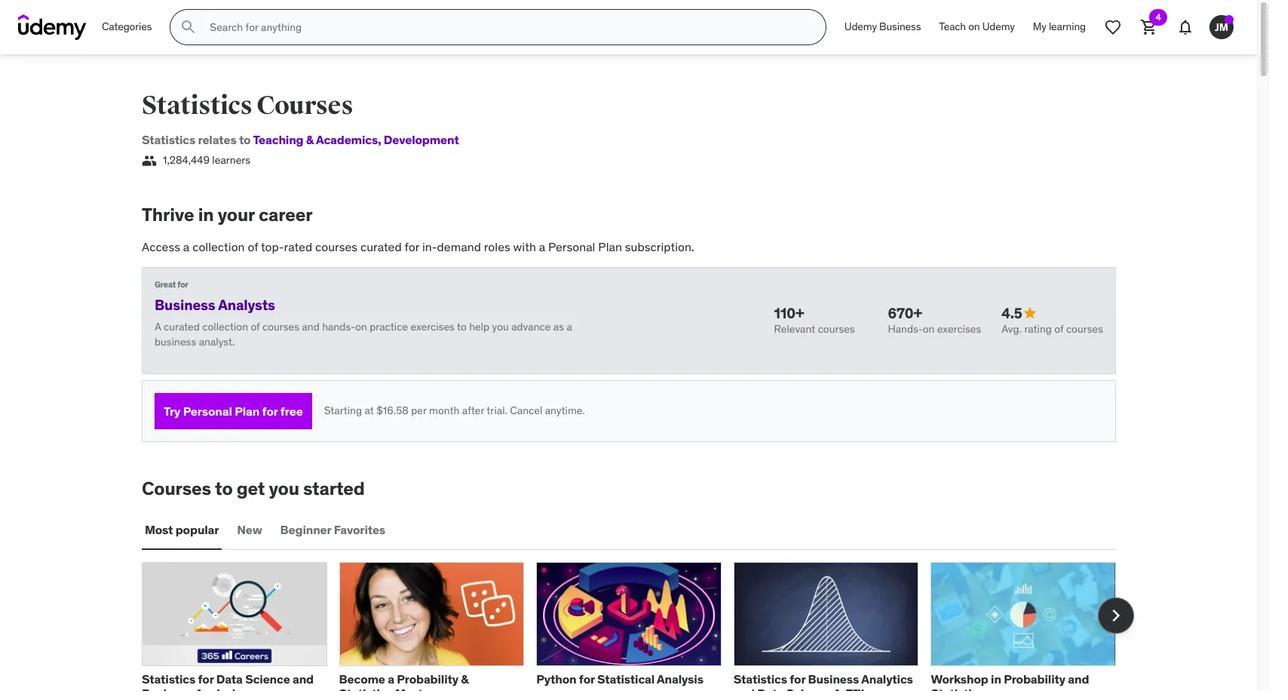 Task type: describe. For each thing, give the bounding box(es) containing it.
2 udemy from the left
[[983, 20, 1015, 33]]

try personal plan for free
[[164, 403, 303, 418]]

get
[[237, 477, 265, 500]]

4
[[1156, 11, 1162, 23]]

my
[[1033, 20, 1047, 33]]

subscription.
[[625, 239, 695, 254]]

and inside statistics for business analytics and data science a-z™
[[734, 686, 755, 691]]

courses inside 110+ relevant courses
[[818, 322, 855, 336]]

workshop in probability and statistics
[[931, 672, 1090, 691]]

0 vertical spatial to
[[239, 132, 251, 147]]

probability for a
[[397, 672, 459, 687]]

business analysts link
[[155, 295, 275, 314]]

1 horizontal spatial courses
[[257, 90, 353, 121]]

science inside statistics for data science and business analysis
[[245, 672, 290, 687]]

teach on udemy link
[[930, 9, 1024, 45]]

after
[[462, 404, 485, 417]]

analytics
[[862, 672, 913, 687]]

popular
[[176, 522, 219, 537]]

top-
[[261, 239, 284, 254]]

0 vertical spatial collection
[[193, 239, 245, 254]]

most popular button
[[142, 512, 222, 548]]

z™
[[846, 686, 865, 691]]

analyst.
[[199, 335, 235, 348]]

in for thrive
[[198, 203, 214, 226]]

statistics for statistics for data science and business analysis
[[142, 672, 196, 687]]

a right access
[[183, 239, 190, 254]]

and inside 'workshop in probability and statistics'
[[1069, 672, 1090, 687]]

670+ hands-on exercises
[[888, 304, 982, 336]]

avg.
[[1002, 322, 1022, 336]]

110+ relevant courses
[[775, 304, 855, 336]]

exercises inside 'great for business analysts a curated collection of courses and hands-on practice exercises to help you advance as a business analyst.'
[[411, 320, 455, 333]]

business
[[155, 335, 196, 348]]

statistics for statistics courses
[[142, 90, 252, 121]]

next image
[[1105, 604, 1129, 628]]

1,284,449 learners
[[163, 153, 251, 167]]

0 horizontal spatial &
[[306, 132, 314, 147]]

plan inside "link"
[[235, 403, 260, 418]]

personal inside "link"
[[183, 403, 232, 418]]

advance
[[512, 320, 551, 333]]

4.5
[[1002, 304, 1023, 322]]

starting at $16.58 per month after trial. cancel anytime.
[[324, 404, 585, 417]]

at
[[365, 404, 374, 417]]

statistics for data science and business analysis
[[142, 672, 314, 691]]

shopping cart with 4 items image
[[1141, 18, 1159, 36]]

relevant
[[775, 322, 816, 336]]

learners
[[212, 153, 251, 167]]

udemy business
[[845, 20, 921, 33]]

categories
[[102, 20, 152, 33]]

rated
[[284, 239, 312, 254]]

teaching & academics link
[[253, 132, 378, 147]]

favorites
[[334, 522, 386, 537]]

anytime.
[[545, 404, 585, 417]]

categories button
[[93, 9, 161, 45]]

per
[[411, 404, 427, 417]]

1 horizontal spatial analysis
[[657, 672, 704, 687]]

beginner
[[280, 522, 331, 537]]

python for statistical analysis link
[[537, 672, 704, 687]]

new button
[[234, 512, 265, 548]]

1,284,449
[[163, 153, 210, 167]]

$16.58
[[377, 404, 409, 417]]

on inside 'great for business analysts a curated collection of courses and hands-on practice exercises to help you advance as a business analyst.'
[[355, 320, 367, 333]]

your
[[218, 203, 255, 226]]

of inside 'great for business analysts a curated collection of courses and hands-on practice exercises to help you advance as a business analyst.'
[[251, 320, 260, 333]]

become
[[339, 672, 385, 687]]

starting
[[324, 404, 362, 417]]

1 horizontal spatial curated
[[361, 239, 402, 254]]

my learning link
[[1024, 9, 1095, 45]]

collection inside 'great for business analysts a curated collection of courses and hands-on practice exercises to help you advance as a business analyst.'
[[202, 320, 248, 333]]

small image
[[142, 153, 157, 168]]

teaching
[[253, 132, 304, 147]]

month
[[429, 404, 460, 417]]

statistics relates to teaching & academics development
[[142, 132, 459, 147]]

data inside statistics for business analytics and data science a-z™
[[758, 686, 784, 691]]

a right 'with'
[[539, 239, 546, 254]]

jm link
[[1204, 9, 1240, 45]]

thrive in your career element
[[142, 203, 1117, 442]]

teach
[[940, 20, 966, 33]]

learning
[[1049, 20, 1086, 33]]

help
[[469, 320, 490, 333]]

courses right rating
[[1067, 322, 1104, 336]]

and inside statistics for data science and business analysis
[[293, 672, 314, 687]]

statistics for statistics relates to teaching & academics development
[[142, 132, 196, 147]]

in for workshop
[[991, 672, 1002, 687]]

workshop in probability and statistics link
[[931, 672, 1090, 691]]

access
[[142, 239, 180, 254]]

my learning
[[1033, 20, 1086, 33]]

in-
[[422, 239, 437, 254]]

for for science
[[198, 672, 214, 687]]

great
[[155, 279, 176, 290]]

hands-
[[888, 322, 923, 336]]

new
[[237, 522, 262, 537]]

small image
[[1023, 306, 1038, 321]]



Task type: locate. For each thing, give the bounding box(es) containing it.
0 horizontal spatial udemy
[[845, 20, 877, 33]]

statistics inside become a probability & statistics master
[[339, 686, 393, 691]]

business inside 'great for business analysts a curated collection of courses and hands-on practice exercises to help you advance as a business analyst.'
[[155, 295, 215, 314]]

of right rating
[[1055, 322, 1064, 336]]

1 vertical spatial to
[[457, 320, 467, 333]]

0 vertical spatial &
[[306, 132, 314, 147]]

probability inside become a probability & statistics master
[[397, 672, 459, 687]]

hands-
[[322, 320, 355, 333]]

1 vertical spatial you
[[269, 477, 299, 500]]

carousel element
[[142, 562, 1135, 691]]

business inside statistics for business analytics and data science a-z™
[[808, 672, 859, 687]]

udemy
[[845, 20, 877, 33], [983, 20, 1015, 33]]

curated left "in-"
[[361, 239, 402, 254]]

to left get
[[215, 477, 233, 500]]

probability right become
[[397, 672, 459, 687]]

free
[[281, 403, 303, 418]]

you
[[492, 320, 509, 333], [269, 477, 299, 500]]

career
[[259, 203, 313, 226]]

relates
[[198, 132, 237, 147]]

1 udemy from the left
[[845, 20, 877, 33]]

courses up most popular
[[142, 477, 211, 500]]

statistical
[[598, 672, 655, 687]]

curated inside 'great for business analysts a curated collection of courses and hands-on practice exercises to help you advance as a business analyst.'
[[164, 320, 200, 333]]

business inside statistics for data science and business analysis
[[142, 686, 193, 691]]

of down analysts
[[251, 320, 260, 333]]

exercises right practice
[[411, 320, 455, 333]]

try
[[164, 403, 181, 418]]

analysts
[[218, 295, 275, 314]]

data inside statistics for data science and business analysis
[[216, 672, 243, 687]]

1 vertical spatial personal
[[183, 403, 232, 418]]

avg. rating of courses
[[1002, 322, 1104, 336]]

110+
[[775, 304, 805, 322]]

0 vertical spatial you
[[492, 320, 509, 333]]

0 horizontal spatial courses
[[142, 477, 211, 500]]

1 horizontal spatial exercises
[[938, 322, 982, 336]]

you right get
[[269, 477, 299, 500]]

udemy image
[[18, 14, 87, 40]]

jm
[[1215, 20, 1229, 34]]

courses
[[257, 90, 353, 121], [142, 477, 211, 500]]

beginner favorites button
[[277, 512, 389, 548]]

udemy business link
[[836, 9, 930, 45]]

probability for in
[[1004, 672, 1066, 687]]

python for statistical analysis
[[537, 672, 704, 687]]

become a probability & statistics master link
[[339, 672, 469, 691]]

for inside statistics for business analytics and data science a-z™
[[790, 672, 806, 687]]

started
[[303, 477, 365, 500]]

0 horizontal spatial data
[[216, 672, 243, 687]]

2 horizontal spatial on
[[969, 20, 980, 33]]

science
[[245, 672, 290, 687], [787, 686, 831, 691]]

courses down analysts
[[263, 320, 300, 333]]

0 horizontal spatial on
[[355, 320, 367, 333]]

probability
[[397, 672, 459, 687], [1004, 672, 1066, 687]]

on right 'teach'
[[969, 20, 980, 33]]

0 horizontal spatial science
[[245, 672, 290, 687]]

most popular
[[145, 522, 219, 537]]

analysis inside statistics for data science and business analysis
[[195, 686, 242, 691]]

workshop
[[931, 672, 989, 687]]

0 horizontal spatial personal
[[183, 403, 232, 418]]

1 vertical spatial &
[[461, 672, 469, 687]]

1 horizontal spatial plan
[[598, 239, 622, 254]]

1 horizontal spatial on
[[923, 322, 935, 336]]

roles
[[484, 239, 511, 254]]

4 link
[[1132, 9, 1168, 45]]

0 vertical spatial personal
[[549, 239, 596, 254]]

exercises left avg.
[[938, 322, 982, 336]]

thrive
[[142, 203, 194, 226]]

1 horizontal spatial to
[[239, 132, 251, 147]]

curated
[[361, 239, 402, 254], [164, 320, 200, 333]]

0 horizontal spatial curated
[[164, 320, 200, 333]]

courses right relevant
[[818, 322, 855, 336]]

personal
[[549, 239, 596, 254], [183, 403, 232, 418]]

trial.
[[487, 404, 508, 417]]

exercises inside 670+ hands-on exercises
[[938, 322, 982, 336]]

curated up business
[[164, 320, 200, 333]]

1 horizontal spatial in
[[991, 672, 1002, 687]]

development
[[384, 132, 459, 147]]

statistics for statistics for business analytics and data science a-z™
[[734, 672, 788, 687]]

on inside 670+ hands-on exercises
[[923, 322, 935, 336]]

statistics
[[142, 90, 252, 121], [142, 132, 196, 147], [142, 672, 196, 687], [734, 672, 788, 687], [339, 686, 393, 691], [931, 686, 985, 691]]

1 vertical spatial collection
[[202, 320, 248, 333]]

notifications image
[[1177, 18, 1195, 36]]

0 horizontal spatial plan
[[235, 403, 260, 418]]

business
[[880, 20, 921, 33], [155, 295, 215, 314], [808, 672, 859, 687], [142, 686, 193, 691]]

statistics inside statistics for business analytics and data science a-z™
[[734, 672, 788, 687]]

courses right rated
[[315, 239, 358, 254]]

& right teaching
[[306, 132, 314, 147]]

0 vertical spatial courses
[[257, 90, 353, 121]]

practice
[[370, 320, 408, 333]]

plan left subscription.
[[598, 239, 622, 254]]

2 probability from the left
[[1004, 672, 1066, 687]]

a
[[155, 320, 161, 333]]

to up learners
[[239, 132, 251, 147]]

in
[[198, 203, 214, 226], [991, 672, 1002, 687]]

in right workshop
[[991, 672, 1002, 687]]

for for analysis
[[579, 672, 595, 687]]

you have alerts image
[[1225, 15, 1234, 24]]

for inside statistics for data science and business analysis
[[198, 672, 214, 687]]

0 vertical spatial curated
[[361, 239, 402, 254]]

in inside 'workshop in probability and statistics'
[[991, 672, 1002, 687]]

as
[[554, 320, 564, 333]]

become a probability & statistics master
[[339, 672, 469, 691]]

Search for anything text field
[[207, 14, 808, 40]]

and inside 'great for business analysts a curated collection of courses and hands-on practice exercises to help you advance as a business analyst.'
[[302, 320, 320, 333]]

for inside "link"
[[262, 403, 278, 418]]

0 horizontal spatial probability
[[397, 672, 459, 687]]

for for analytics
[[790, 672, 806, 687]]

statistics inside statistics for data science and business analysis
[[142, 672, 196, 687]]

a inside become a probability & statistics master
[[388, 672, 394, 687]]

for
[[405, 239, 420, 254], [177, 279, 188, 290], [262, 403, 278, 418], [198, 672, 214, 687], [579, 672, 595, 687], [790, 672, 806, 687]]

science inside statistics for business analytics and data science a-z™
[[787, 686, 831, 691]]

a inside 'great for business analysts a curated collection of courses and hands-on practice exercises to help you advance as a business analyst.'
[[567, 320, 572, 333]]

0 horizontal spatial exercises
[[411, 320, 455, 333]]

a right as
[[567, 320, 572, 333]]

with
[[513, 239, 536, 254]]

personal right 'with'
[[549, 239, 596, 254]]

master
[[395, 686, 434, 691]]

for inside 'great for business analysts a curated collection of courses and hands-on practice exercises to help you advance as a business analyst.'
[[177, 279, 188, 290]]

try personal plan for free link
[[155, 393, 312, 429]]

1 vertical spatial plan
[[235, 403, 260, 418]]

most
[[145, 522, 173, 537]]

&
[[306, 132, 314, 147], [461, 672, 469, 687]]

on left practice
[[355, 320, 367, 333]]

0 vertical spatial in
[[198, 203, 214, 226]]

670+
[[888, 304, 923, 322]]

& inside become a probability & statistics master
[[461, 672, 469, 687]]

to
[[239, 132, 251, 147], [457, 320, 467, 333], [215, 477, 233, 500]]

statistics courses
[[142, 90, 353, 121]]

0 horizontal spatial in
[[198, 203, 214, 226]]

1 horizontal spatial science
[[787, 686, 831, 691]]

collection up analyst.
[[202, 320, 248, 333]]

wishlist image
[[1105, 18, 1123, 36]]

statistics inside 'workshop in probability and statistics'
[[931, 686, 985, 691]]

plan left free
[[235, 403, 260, 418]]

you right "help"
[[492, 320, 509, 333]]

1 vertical spatial courses
[[142, 477, 211, 500]]

rating
[[1025, 322, 1052, 336]]

1 vertical spatial curated
[[164, 320, 200, 333]]

thrive in your career
[[142, 203, 313, 226]]

analysis
[[657, 672, 704, 687], [195, 686, 242, 691]]

and
[[302, 320, 320, 333], [293, 672, 314, 687], [1069, 672, 1090, 687], [734, 686, 755, 691]]

probability right workshop
[[1004, 672, 1066, 687]]

python
[[537, 672, 577, 687]]

great for business analysts a curated collection of courses and hands-on practice exercises to help you advance as a business analyst.
[[155, 279, 572, 348]]

teach on udemy
[[940, 20, 1015, 33]]

0 vertical spatial plan
[[598, 239, 622, 254]]

0 horizontal spatial you
[[269, 477, 299, 500]]

courses inside 'great for business analysts a curated collection of courses and hands-on practice exercises to help you advance as a business analyst.'
[[263, 320, 300, 333]]

& right master
[[461, 672, 469, 687]]

on right 670+
[[923, 322, 935, 336]]

submit search image
[[180, 18, 198, 36]]

1 probability from the left
[[397, 672, 459, 687]]

courses to get you started
[[142, 477, 365, 500]]

1 vertical spatial in
[[991, 672, 1002, 687]]

to inside 'great for business analysts a curated collection of courses and hands-on practice exercises to help you advance as a business analyst.'
[[457, 320, 467, 333]]

a-
[[834, 686, 846, 691]]

a
[[183, 239, 190, 254], [539, 239, 546, 254], [567, 320, 572, 333], [388, 672, 394, 687]]

0 horizontal spatial to
[[215, 477, 233, 500]]

collection down thrive in your career
[[193, 239, 245, 254]]

plan
[[598, 239, 622, 254], [235, 403, 260, 418]]

to left "help"
[[457, 320, 467, 333]]

statistics for business analytics and data science a-z™ link
[[734, 672, 913, 691]]

academics
[[316, 132, 378, 147]]

a left master
[[388, 672, 394, 687]]

1 horizontal spatial &
[[461, 672, 469, 687]]

personal right try
[[183, 403, 232, 418]]

courses
[[315, 239, 358, 254], [263, 320, 300, 333], [818, 322, 855, 336], [1067, 322, 1104, 336]]

in left your
[[198, 203, 214, 226]]

you inside 'great for business analysts a curated collection of courses and hands-on practice exercises to help you advance as a business analyst.'
[[492, 320, 509, 333]]

probability inside 'workshop in probability and statistics'
[[1004, 672, 1066, 687]]

beginner favorites
[[280, 522, 386, 537]]

for for analysts
[[177, 279, 188, 290]]

2 horizontal spatial to
[[457, 320, 467, 333]]

1 horizontal spatial personal
[[549, 239, 596, 254]]

statistics for data science and business analysis link
[[142, 672, 314, 691]]

demand
[[437, 239, 481, 254]]

of left top- at the top of page
[[248, 239, 258, 254]]

1 horizontal spatial data
[[758, 686, 784, 691]]

development link
[[378, 132, 459, 147]]

cancel
[[510, 404, 543, 417]]

1 horizontal spatial udemy
[[983, 20, 1015, 33]]

1 horizontal spatial probability
[[1004, 672, 1066, 687]]

courses up statistics relates to teaching & academics development
[[257, 90, 353, 121]]

access a collection of top-rated courses curated for in-demand roles with a personal plan subscription.
[[142, 239, 695, 254]]

1 horizontal spatial you
[[492, 320, 509, 333]]

2 vertical spatial to
[[215, 477, 233, 500]]

0 horizontal spatial analysis
[[195, 686, 242, 691]]

statistics for business analytics and data science a-z™
[[734, 672, 913, 691]]



Task type: vqa. For each thing, say whether or not it's contained in the screenshot.
Optional
no



